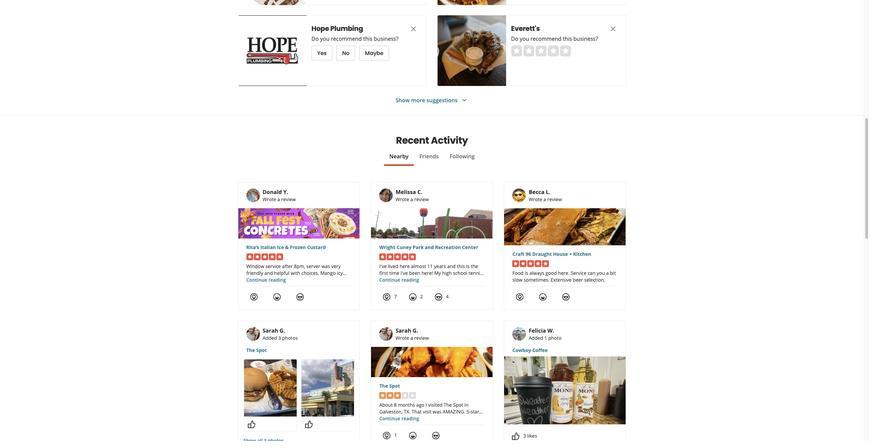 Task type: vqa. For each thing, say whether or not it's contained in the screenshot.
ADDRESS, NEIGHBORHOOD, CITY, STATE OR ZIP field
no



Task type: describe. For each thing, give the bounding box(es) containing it.
do you recommend this business? for everett's
[[512, 35, 599, 42]]

service
[[571, 270, 587, 276]]

yes button
[[312, 46, 333, 60]]

wrote for donald
[[263, 196, 276, 203]]

felicia w. link
[[529, 327, 555, 334]]

everett's
[[512, 24, 540, 33]]

photo of carmelina's image
[[438, 0, 507, 5]]

3 inside sarah g. added 3 photos
[[279, 335, 281, 341]]

a for g.
[[411, 335, 414, 341]]

g. for sarah g. added 3 photos
[[280, 327, 285, 334]]

wrote for melissa
[[396, 196, 410, 203]]

sarah for sarah g. wrote a review
[[396, 327, 412, 334]]

felicia w. added 1 photo
[[529, 327, 562, 341]]

a inside food is always good here. service can you a bit slow sometimes. extensive beer selection.
[[607, 270, 609, 276]]

photo of melissa c. image
[[380, 189, 393, 202]]

0 horizontal spatial like feed item image
[[305, 420, 313, 428]]

photo of sarah g. image for sarah g. added 3 photos
[[247, 327, 260, 341]]

photo
[[549, 335, 562, 341]]

cowboy coffee
[[513, 347, 548, 353]]

yes
[[318, 49, 327, 57]]

explore recent activity section section
[[233, 116, 632, 441]]

review for l.
[[548, 196, 563, 203]]

no button
[[337, 46, 356, 60]]

recreation
[[436, 244, 461, 250]]

you inside food is always good here. service can you a bit slow sometimes. extensive beer selection.
[[597, 270, 606, 276]]

added for felicia w.
[[529, 335, 544, 341]]

good
[[546, 270, 557, 276]]

food is always good here. service can you a bit slow sometimes. extensive beer selection.
[[513, 270, 616, 283]]

activity
[[431, 134, 468, 147]]

nearby
[[390, 153, 409, 160]]

photos
[[282, 335, 298, 341]]

this for everett's
[[563, 35, 573, 42]]

continue reading button for sarah g.
[[380, 415, 419, 422]]

hope
[[312, 24, 329, 33]]

recommend for everett's
[[531, 35, 562, 42]]

show
[[396, 96, 410, 104]]

craft
[[513, 251, 525, 257]]

(no rating) image
[[512, 46, 571, 56]]

a for l.
[[544, 196, 547, 203]]

craft 96 draught house + kitchen link
[[513, 251, 618, 258]]

kitchen
[[574, 251, 592, 257]]

continue reading for donald
[[247, 277, 286, 283]]

review for g.
[[415, 335, 429, 341]]

melissa c. wrote a review
[[396, 188, 429, 203]]

24 funny v2 image for becca
[[539, 293, 548, 301]]

photo of allsups image
[[238, 0, 307, 5]]

c.
[[418, 188, 423, 196]]

frozen
[[290, 244, 306, 250]]

recommend for hope plumbing
[[331, 35, 362, 42]]

dismiss card image
[[609, 25, 618, 33]]

wright cuney park and recreation center link
[[380, 244, 485, 251]]

ice
[[277, 244, 284, 250]]

2 24 useful v2 image from the left
[[383, 293, 391, 301]]

1 horizontal spatial the spot link
[[380, 383, 485, 389]]

open photo lightbox image for like feed item icon to the left
[[302, 360, 354, 417]]

sarah for sarah g. added 3 photos
[[263, 327, 278, 334]]

24 useful v2 image
[[383, 432, 391, 440]]

here.
[[559, 270, 570, 276]]

park
[[413, 244, 424, 250]]

can
[[588, 270, 596, 276]]

wrote for sarah
[[396, 335, 410, 341]]

maybe
[[365, 49, 384, 57]]

cowboy coffee link
[[513, 347, 618, 354]]

everett's link
[[512, 24, 597, 33]]

hope plumbing
[[312, 24, 363, 33]]

photo of felicia w. image
[[513, 327, 527, 341]]

recent activity
[[396, 134, 468, 147]]

bit
[[611, 270, 616, 276]]

rating element
[[512, 46, 571, 56]]

beer
[[573, 277, 584, 283]]

0 vertical spatial the spot
[[247, 347, 267, 353]]

a for y.
[[278, 196, 280, 203]]

photo of everett's image
[[438, 15, 507, 86]]

wright cuney park and recreation center
[[380, 244, 479, 250]]

becca l. link
[[529, 188, 551, 196]]

dismiss card image
[[410, 25, 418, 33]]

&
[[285, 244, 289, 250]]

like feed item image
[[248, 420, 256, 428]]

felicia
[[529, 327, 547, 334]]

3 star rating image
[[380, 392, 416, 399]]

24 cool v2 image for donald y.
[[296, 293, 304, 301]]

a for c.
[[411, 196, 414, 203]]

sarah g. wrote a review
[[396, 327, 429, 341]]

1 vertical spatial like feed item image
[[512, 432, 520, 440]]

review for y.
[[282, 196, 296, 203]]

suggestions
[[427, 96, 458, 104]]

y.
[[284, 188, 289, 196]]

added for sarah g.
[[263, 335, 277, 341]]

reading for sarah
[[402, 415, 419, 422]]

l.
[[546, 188, 551, 196]]

do you recommend this business? for hope plumbing
[[312, 35, 399, 42]]

food
[[513, 270, 524, 276]]

craft 96 draught house + kitchen
[[513, 251, 592, 257]]

sarah g. added 3 photos
[[263, 327, 298, 341]]

2 24 cool v2 image from the left
[[435, 293, 443, 301]]

becca l. wrote a review
[[529, 188, 563, 203]]

continue reading for melissa
[[380, 277, 419, 283]]

7
[[395, 293, 397, 300]]

and
[[425, 244, 434, 250]]

house
[[554, 251, 569, 257]]

continue for sarah
[[380, 415, 401, 422]]



Task type: locate. For each thing, give the bounding box(es) containing it.
5 star rating image
[[247, 254, 283, 260], [380, 254, 416, 260], [513, 260, 550, 267]]

0 horizontal spatial sarah
[[263, 327, 278, 334]]

becca
[[529, 188, 545, 196]]

you for hope plumbing
[[320, 35, 330, 42]]

recommend
[[331, 35, 362, 42], [531, 35, 562, 42]]

1 horizontal spatial photo of sarah g. image
[[380, 327, 393, 341]]

do
[[312, 35, 319, 42], [512, 35, 519, 42]]

24 funny v2 image
[[409, 432, 417, 440]]

1 business? from the left
[[374, 35, 399, 42]]

recommend down plumbing
[[331, 35, 362, 42]]

melissa
[[396, 188, 416, 196]]

1 horizontal spatial the spot
[[380, 383, 400, 389]]

a inside sarah g. wrote a review
[[411, 335, 414, 341]]

1 down felicia w. link
[[545, 335, 548, 341]]

photo of becca l. image
[[513, 189, 527, 202]]

review for c.
[[415, 196, 429, 203]]

photo of hope plumbing image
[[238, 15, 307, 86]]

1 horizontal spatial added
[[529, 335, 544, 341]]

spot up 3 star rating image
[[390, 383, 400, 389]]

1 horizontal spatial recommend
[[531, 35, 562, 42]]

friends
[[420, 153, 439, 160]]

sarah g. link for sarah g. wrote a review
[[396, 327, 419, 334]]

rita's italian ice & frozen custard link
[[247, 244, 352, 251]]

0 vertical spatial the
[[247, 347, 255, 353]]

0 horizontal spatial open photo lightbox image
[[244, 360, 297, 417]]

1 right 24 useful v2 icon
[[395, 432, 397, 438]]

donald
[[263, 188, 282, 196]]

sarah
[[263, 327, 278, 334], [396, 327, 412, 334]]

added down felicia
[[529, 335, 544, 341]]

do you recommend this business? down hope plumbing link
[[312, 35, 399, 42]]

continue
[[247, 277, 267, 283], [380, 277, 401, 283], [380, 415, 401, 422]]

continue reading up 7 on the left bottom of the page
[[380, 277, 419, 283]]

you down the hope
[[320, 35, 330, 42]]

1 added from the left
[[263, 335, 277, 341]]

continue reading for sarah
[[380, 415, 419, 422]]

recommend down everett's link
[[531, 35, 562, 42]]

spot for the topmost the spot link
[[256, 347, 267, 353]]

2 photo of sarah g. image from the left
[[380, 327, 393, 341]]

review inside donald y. wrote a review
[[282, 196, 296, 203]]

g. inside sarah g. added 3 photos
[[280, 327, 285, 334]]

do for everett's
[[512, 35, 519, 42]]

g. inside sarah g. wrote a review
[[413, 327, 419, 334]]

1 horizontal spatial sarah g. link
[[396, 327, 419, 334]]

continue for melissa
[[380, 277, 401, 283]]

w.
[[548, 327, 555, 334]]

sarah g. link for sarah g. added 3 photos
[[263, 327, 285, 334]]

you
[[320, 35, 330, 42], [520, 35, 530, 42], [597, 270, 606, 276]]

1 horizontal spatial 24 useful v2 image
[[383, 293, 391, 301]]

+
[[570, 251, 572, 257]]

do down the hope
[[312, 35, 319, 42]]

3 likes
[[524, 433, 538, 439]]

1 horizontal spatial 5 star rating image
[[380, 254, 416, 260]]

continue down 'rita's'
[[247, 277, 267, 283]]

continue for donald
[[247, 277, 267, 283]]

0 vertical spatial 1
[[545, 335, 548, 341]]

draught
[[533, 251, 552, 257]]

4
[[446, 293, 449, 300]]

added inside sarah g. added 3 photos
[[263, 335, 277, 341]]

1 vertical spatial 1
[[395, 432, 397, 438]]

0 horizontal spatial g.
[[280, 327, 285, 334]]

1 horizontal spatial 24 cool v2 image
[[435, 293, 443, 301]]

do you recommend this business?
[[312, 35, 399, 42], [512, 35, 599, 42]]

1 do from the left
[[312, 35, 319, 42]]

0 horizontal spatial recommend
[[331, 35, 362, 42]]

business? for hope plumbing
[[374, 35, 399, 42]]

do down everett's
[[512, 35, 519, 42]]

1 vertical spatial the spot link
[[380, 383, 485, 389]]

tab list inside "explore recent activity section" section
[[238, 152, 627, 166]]

1 recommend from the left
[[331, 35, 362, 42]]

0 vertical spatial like feed item image
[[305, 420, 313, 428]]

1 24 cool v2 image from the left
[[296, 293, 304, 301]]

1 horizontal spatial 3
[[524, 433, 527, 439]]

5 star rating image for becca l.
[[513, 260, 550, 267]]

photo of sarah g. image for sarah g. wrote a review
[[380, 327, 393, 341]]

1 sarah from the left
[[263, 327, 278, 334]]

custard
[[307, 244, 326, 250]]

sarah g. link
[[263, 327, 285, 334], [396, 327, 419, 334]]

this
[[364, 35, 373, 42], [563, 35, 573, 42]]

continue reading button up 7 on the left bottom of the page
[[380, 277, 419, 283]]

continue reading down italian
[[247, 277, 286, 283]]

center
[[463, 244, 479, 250]]

review inside sarah g. wrote a review
[[415, 335, 429, 341]]

wrote inside becca l. wrote a review
[[529, 196, 543, 203]]

0 vertical spatial the spot link
[[247, 347, 352, 354]]

0 horizontal spatial you
[[320, 35, 330, 42]]

24 funny v2 image for donald
[[273, 293, 281, 301]]

donald y. wrote a review
[[263, 188, 296, 203]]

business? up maybe button in the top of the page
[[374, 35, 399, 42]]

spot for the rightmost the spot link
[[390, 383, 400, 389]]

photo of sarah g. image
[[247, 327, 260, 341], [380, 327, 393, 341]]

3 24 cool v2 image from the left
[[563, 293, 571, 301]]

5 star rating image down the cuney
[[380, 254, 416, 260]]

2 business? from the left
[[574, 35, 599, 42]]

business? down everett's link
[[574, 35, 599, 42]]

2 24 funny v2 image from the left
[[409, 293, 417, 301]]

1 horizontal spatial the
[[380, 383, 388, 389]]

a inside becca l. wrote a review
[[544, 196, 547, 203]]

0 horizontal spatial the spot link
[[247, 347, 352, 354]]

3 24 funny v2 image from the left
[[539, 293, 548, 301]]

24 cool v2 image
[[296, 293, 304, 301], [435, 293, 443, 301], [563, 293, 571, 301]]

continue up 7 on the left bottom of the page
[[380, 277, 401, 283]]

this down everett's link
[[563, 35, 573, 42]]

2 horizontal spatial you
[[597, 270, 606, 276]]

1 horizontal spatial sarah
[[396, 327, 412, 334]]

wrote for becca
[[529, 196, 543, 203]]

0 horizontal spatial added
[[263, 335, 277, 341]]

2 open photo lightbox image from the left
[[302, 360, 354, 417]]

5 star rating image down italian
[[247, 254, 283, 260]]

5 star rating image for donald y.
[[247, 254, 283, 260]]

continue reading button up 24 useful v2 icon
[[380, 415, 419, 422]]

cowboy
[[513, 347, 532, 353]]

business? for everett's
[[574, 35, 599, 42]]

1 horizontal spatial business?
[[574, 35, 599, 42]]

24 cool v2 image for becca l.
[[563, 293, 571, 301]]

0 horizontal spatial business?
[[374, 35, 399, 42]]

a inside melissa c. wrote a review
[[411, 196, 414, 203]]

slow
[[513, 277, 523, 283]]

continue up 24 useful v2 icon
[[380, 415, 401, 422]]

0 horizontal spatial this
[[364, 35, 373, 42]]

photo of sarah g. image left sarah g. wrote a review
[[380, 327, 393, 341]]

continue reading button
[[247, 277, 286, 283], [380, 277, 419, 283], [380, 415, 419, 422]]

0 vertical spatial 3
[[279, 335, 281, 341]]

the spot
[[247, 347, 267, 353], [380, 383, 400, 389]]

24 useful v2 image
[[250, 293, 258, 301], [383, 293, 391, 301], [516, 293, 525, 301]]

0 horizontal spatial spot
[[256, 347, 267, 353]]

g.
[[280, 327, 285, 334], [413, 327, 419, 334]]

added left photos
[[263, 335, 277, 341]]

the
[[247, 347, 255, 353], [380, 383, 388, 389]]

sarah inside sarah g. added 3 photos
[[263, 327, 278, 334]]

0 horizontal spatial 1
[[395, 432, 397, 438]]

photo of donald y. image
[[247, 189, 260, 202]]

1 vertical spatial the spot
[[380, 383, 400, 389]]

1 24 useful v2 image from the left
[[250, 293, 258, 301]]

reading down the cuney
[[402, 277, 419, 283]]

wrote
[[263, 196, 276, 203], [396, 196, 410, 203], [529, 196, 543, 203], [396, 335, 410, 341]]

likes
[[528, 433, 538, 439]]

plumbing
[[331, 24, 363, 33]]

reading
[[269, 277, 286, 283], [402, 277, 419, 283], [402, 415, 419, 422]]

1 24 funny v2 image from the left
[[273, 293, 281, 301]]

photo of sarah g. image left sarah g. added 3 photos
[[247, 327, 260, 341]]

added
[[263, 335, 277, 341], [529, 335, 544, 341]]

continue reading up 24 useful v2 icon
[[380, 415, 419, 422]]

show more suggestions button
[[396, 96, 469, 104]]

3 left likes
[[524, 433, 527, 439]]

reading for melissa
[[402, 277, 419, 283]]

0 horizontal spatial the spot
[[247, 347, 267, 353]]

2 g. from the left
[[413, 327, 419, 334]]

wrote inside sarah g. wrote a review
[[396, 335, 410, 341]]

1 vertical spatial 3
[[524, 433, 527, 439]]

0 horizontal spatial do
[[312, 35, 319, 42]]

2 added from the left
[[529, 335, 544, 341]]

24 useful v2 image for donald y.
[[250, 293, 258, 301]]

1 this from the left
[[364, 35, 373, 42]]

1 horizontal spatial this
[[563, 35, 573, 42]]

0 horizontal spatial the
[[247, 347, 255, 353]]

rita's italian ice & frozen custard
[[247, 244, 326, 250]]

2 horizontal spatial 24 cool v2 image
[[563, 293, 571, 301]]

g. for sarah g. wrote a review
[[413, 327, 419, 334]]

2 sarah from the left
[[396, 327, 412, 334]]

open photo lightbox image
[[244, 360, 297, 417], [302, 360, 354, 417]]

1 horizontal spatial 1
[[545, 335, 548, 341]]

do for hope plumbing
[[312, 35, 319, 42]]

2 sarah g. link from the left
[[396, 327, 419, 334]]

2
[[421, 293, 423, 300]]

a
[[278, 196, 280, 203], [411, 196, 414, 203], [544, 196, 547, 203], [607, 270, 609, 276], [411, 335, 414, 341]]

always
[[530, 270, 545, 276]]

2 do from the left
[[512, 35, 519, 42]]

1 horizontal spatial do you recommend this business?
[[512, 35, 599, 42]]

reading down ice
[[269, 277, 286, 283]]

review
[[282, 196, 296, 203], [415, 196, 429, 203], [548, 196, 563, 203], [415, 335, 429, 341]]

2 recommend from the left
[[531, 35, 562, 42]]

you for everett's
[[520, 35, 530, 42]]

1 horizontal spatial you
[[520, 35, 530, 42]]

None radio
[[548, 46, 559, 56], [561, 46, 571, 56], [548, 46, 559, 56], [561, 46, 571, 56]]

the spot link
[[247, 347, 352, 354], [380, 383, 485, 389]]

tab list containing nearby
[[238, 152, 627, 166]]

spot
[[256, 347, 267, 353], [390, 383, 400, 389]]

wright
[[380, 244, 396, 250]]

melissa c. link
[[396, 188, 423, 196]]

1 sarah g. link from the left
[[263, 327, 285, 334]]

0 horizontal spatial 24 cool v2 image
[[296, 293, 304, 301]]

business?
[[374, 35, 399, 42], [574, 35, 599, 42]]

rita's
[[247, 244, 259, 250]]

this up maybe
[[364, 35, 373, 42]]

hope plumbing link
[[312, 24, 397, 33]]

1 g. from the left
[[280, 327, 285, 334]]

is
[[525, 270, 529, 276]]

selection.
[[585, 277, 606, 283]]

recent
[[396, 134, 430, 147]]

0 vertical spatial spot
[[256, 347, 267, 353]]

24 useful v2 image for becca l.
[[516, 293, 525, 301]]

1 horizontal spatial g.
[[413, 327, 419, 334]]

reading for donald
[[269, 277, 286, 283]]

0 horizontal spatial 24 useful v2 image
[[250, 293, 258, 301]]

do you recommend this business? down everett's link
[[512, 35, 599, 42]]

open photo lightbox image for like feed item image
[[244, 360, 297, 417]]

0 horizontal spatial 24 funny v2 image
[[273, 293, 281, 301]]

you down everett's
[[520, 35, 530, 42]]

cuney
[[397, 244, 412, 250]]

more
[[412, 96, 426, 104]]

sometimes.
[[524, 277, 550, 283]]

5 star rating image down 96
[[513, 260, 550, 267]]

0 horizontal spatial 3
[[279, 335, 281, 341]]

1 inside felicia w. added 1 photo
[[545, 335, 548, 341]]

1 photo of sarah g. image from the left
[[247, 327, 260, 341]]

maybe button
[[360, 46, 390, 60]]

1 horizontal spatial 24 funny v2 image
[[409, 293, 417, 301]]

reading up 24 funny v2 icon
[[402, 415, 419, 422]]

spot down sarah g. added 3 photos
[[256, 347, 267, 353]]

None radio
[[512, 46, 522, 56], [524, 46, 535, 56], [536, 46, 547, 56], [512, 46, 522, 56], [524, 46, 535, 56], [536, 46, 547, 56]]

extensive
[[551, 277, 572, 283]]

review inside melissa c. wrote a review
[[415, 196, 429, 203]]

1
[[545, 335, 548, 341], [395, 432, 397, 438]]

1 vertical spatial spot
[[390, 383, 400, 389]]

no
[[343, 49, 350, 57]]

1 open photo lightbox image from the left
[[244, 360, 297, 417]]

the spot up 3 star rating image
[[380, 383, 400, 389]]

2 horizontal spatial 24 funny v2 image
[[539, 293, 548, 301]]

1 vertical spatial the
[[380, 383, 388, 389]]

wrote inside melissa c. wrote a review
[[396, 196, 410, 203]]

following
[[450, 153, 475, 160]]

0 horizontal spatial photo of sarah g. image
[[247, 327, 260, 341]]

continue reading button down italian
[[247, 277, 286, 283]]

added inside felicia w. added 1 photo
[[529, 335, 544, 341]]

0 horizontal spatial do you recommend this business?
[[312, 35, 399, 42]]

96
[[526, 251, 532, 257]]

continue reading button for donald y.
[[247, 277, 286, 283]]

24 chevron down v2 image
[[461, 96, 469, 104]]

2 horizontal spatial 5 star rating image
[[513, 260, 550, 267]]

this for hope plumbing
[[364, 35, 373, 42]]

2 do you recommend this business? from the left
[[512, 35, 599, 42]]

1 do you recommend this business? from the left
[[312, 35, 399, 42]]

tab list
[[238, 152, 627, 166]]

you up selection.
[[597, 270, 606, 276]]

1 horizontal spatial like feed item image
[[512, 432, 520, 440]]

1 horizontal spatial do
[[512, 35, 519, 42]]

a inside donald y. wrote a review
[[278, 196, 280, 203]]

continue reading
[[247, 277, 286, 283], [380, 277, 419, 283], [380, 415, 419, 422]]

3
[[279, 335, 281, 341], [524, 433, 527, 439]]

wrote inside donald y. wrote a review
[[263, 196, 276, 203]]

5 star rating image for melissa c.
[[380, 254, 416, 260]]

coffee
[[533, 347, 548, 353]]

1 horizontal spatial spot
[[390, 383, 400, 389]]

0 horizontal spatial sarah g. link
[[263, 327, 285, 334]]

1 horizontal spatial open photo lightbox image
[[302, 360, 354, 417]]

review inside becca l. wrote a review
[[548, 196, 563, 203]]

italian
[[261, 244, 276, 250]]

24 cool v2 image
[[432, 432, 440, 440]]

24 funny v2 image
[[273, 293, 281, 301], [409, 293, 417, 301], [539, 293, 548, 301]]

3 24 useful v2 image from the left
[[516, 293, 525, 301]]

3 left photos
[[279, 335, 281, 341]]

donald y. link
[[263, 188, 289, 196]]

the spot down sarah g. added 3 photos
[[247, 347, 267, 353]]

like feed item image
[[305, 420, 313, 428], [512, 432, 520, 440]]

show more suggestions
[[396, 96, 458, 104]]

2 horizontal spatial 24 useful v2 image
[[516, 293, 525, 301]]

continue reading button for melissa c.
[[380, 277, 419, 283]]

sarah inside sarah g. wrote a review
[[396, 327, 412, 334]]

2 this from the left
[[563, 35, 573, 42]]

0 horizontal spatial 5 star rating image
[[247, 254, 283, 260]]



